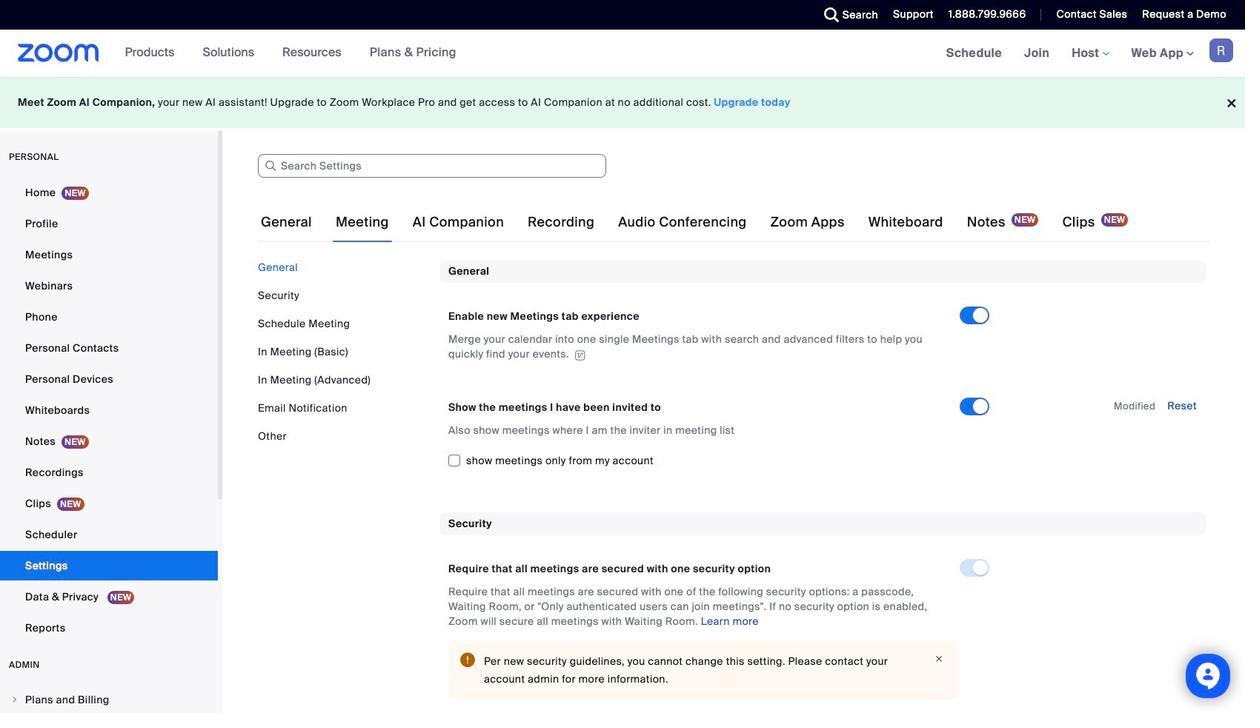 Task type: describe. For each thing, give the bounding box(es) containing it.
tabs of my account settings page tab list
[[258, 202, 1131, 243]]

meetings navigation
[[935, 30, 1245, 78]]

application inside general element
[[449, 332, 947, 362]]

alert inside security element
[[449, 641, 960, 701]]

profile picture image
[[1210, 39, 1234, 62]]

general element
[[440, 260, 1206, 489]]



Task type: locate. For each thing, give the bounding box(es) containing it.
zoom logo image
[[18, 44, 99, 62]]

security element
[[440, 513, 1206, 714]]

personal menu menu
[[0, 178, 218, 645]]

menu item
[[0, 686, 218, 714]]

product information navigation
[[114, 30, 468, 77]]

banner
[[0, 30, 1245, 78]]

application
[[449, 332, 947, 362]]

close image
[[930, 653, 948, 666]]

footer
[[0, 77, 1245, 128]]

alert
[[449, 641, 960, 701]]

Search Settings text field
[[258, 154, 606, 178]]

menu bar
[[258, 260, 428, 444]]

support version for enable new meetings tab experience image
[[573, 350, 588, 361]]

warning image
[[460, 653, 475, 668]]

right image
[[10, 696, 19, 705]]



Task type: vqa. For each thing, say whether or not it's contained in the screenshot.
THE PERSONAL MENU menu
yes



